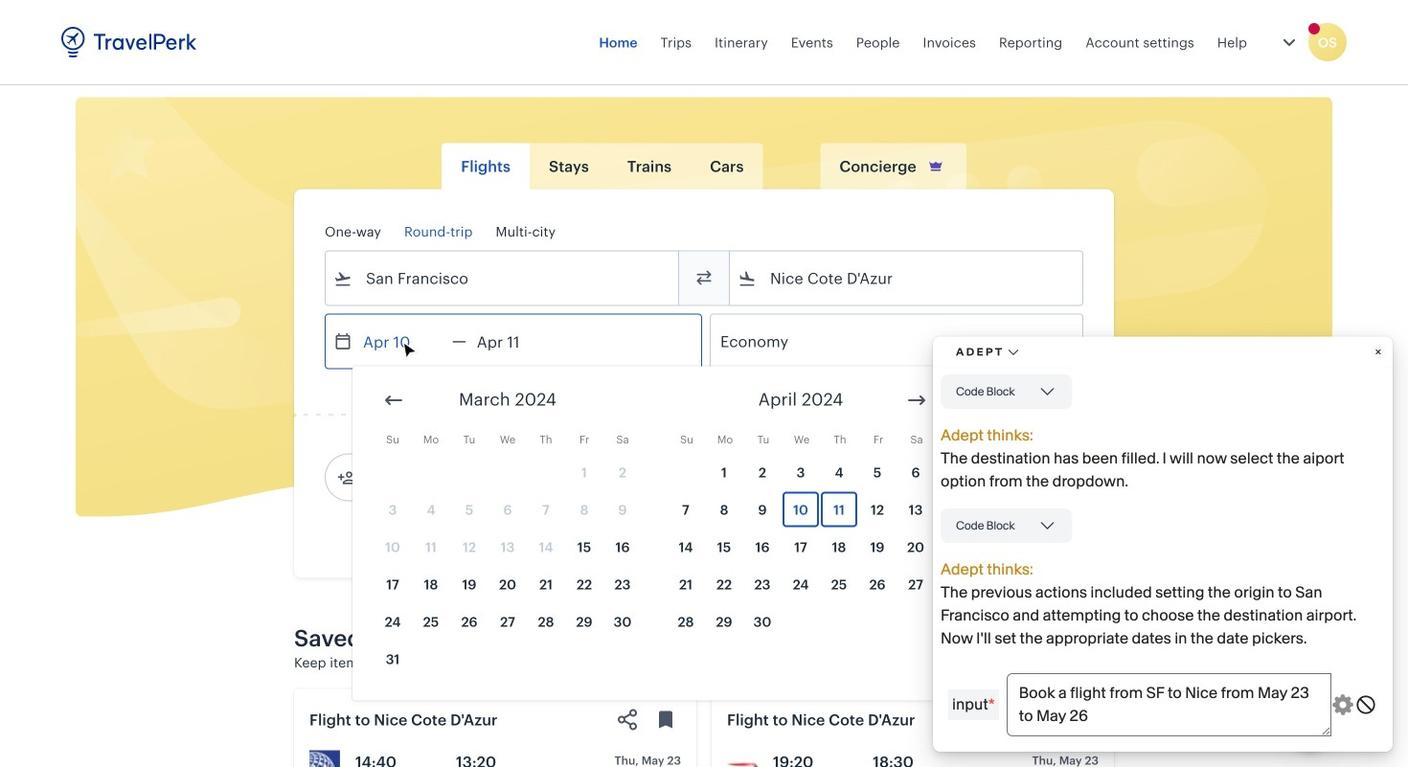 Task type: locate. For each thing, give the bounding box(es) containing it.
calendar application
[[353, 366, 1408, 701]]

Return text field
[[466, 315, 566, 368]]

move forward to switch to the next month. image
[[905, 389, 928, 412]]

Depart text field
[[353, 315, 452, 368]]

To search field
[[757, 263, 1058, 294]]



Task type: describe. For each thing, give the bounding box(es) containing it.
british airways image
[[727, 751, 758, 767]]

united airlines image
[[309, 751, 340, 767]]

move backward to switch to the previous month. image
[[382, 389, 405, 412]]

From search field
[[353, 263, 653, 294]]



Task type: vqa. For each thing, say whether or not it's contained in the screenshot.
the 'Add traveler' search box
no



